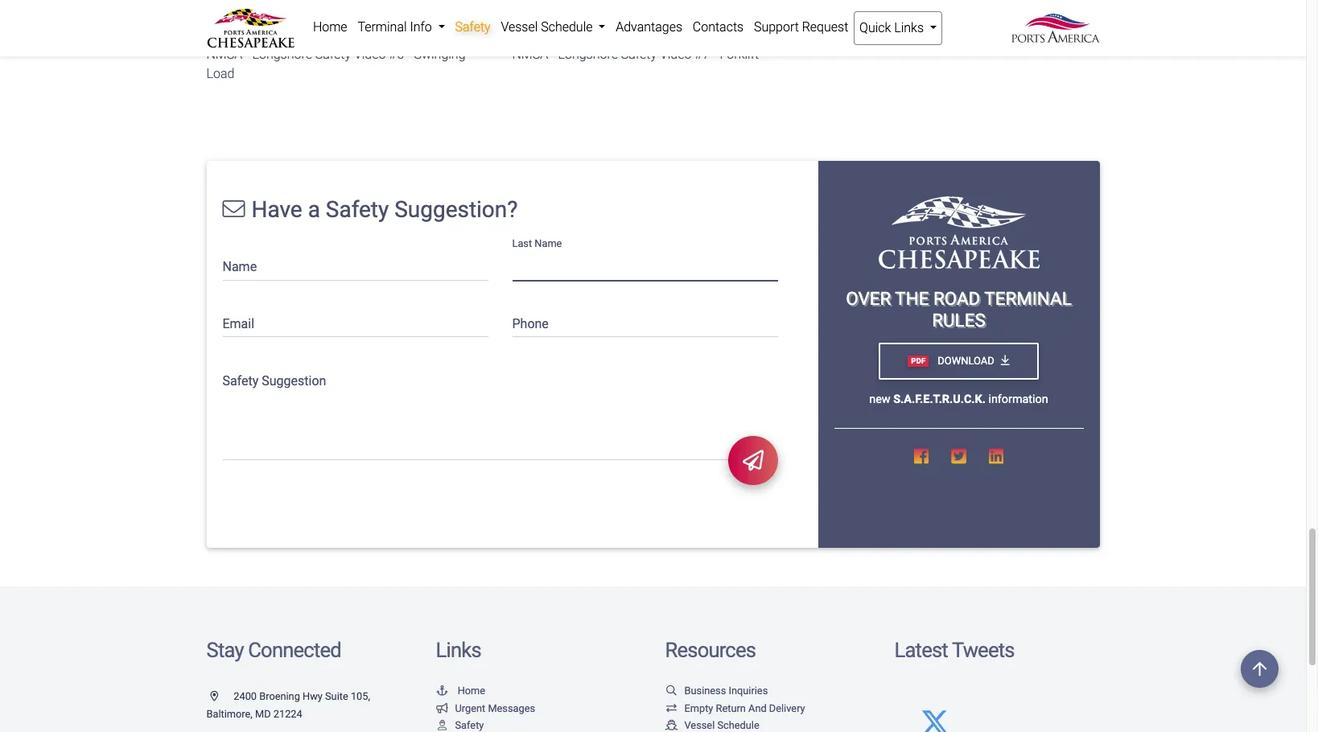 Task type: locate. For each thing, give the bounding box(es) containing it.
Safety Suggestion text field
[[223, 363, 778, 460]]

0 horizontal spatial home link
[[308, 11, 353, 43]]

0 horizontal spatial vessel schedule link
[[496, 11, 611, 43]]

video
[[354, 47, 386, 62], [660, 47, 692, 62]]

twitter square image
[[951, 448, 966, 465]]

load
[[206, 66, 234, 82]]

2 nmsa from the left
[[512, 47, 548, 62]]

information
[[989, 393, 1048, 406]]

quick links link
[[854, 11, 943, 45]]

2 video from the left
[[660, 47, 692, 62]]

have a safety suggestion?
[[251, 197, 518, 223]]

home link down "video" image
[[308, 11, 353, 43]]

nmsa inside nmsa - longshore safety video #6 - swinging load
[[206, 47, 242, 62]]

1 nmsa from the left
[[206, 47, 242, 62]]

2 longshore from the left
[[558, 47, 618, 62]]

safety down "video" image
[[315, 47, 351, 62]]

s.a.f.e.t.r.u.c.k.
[[893, 393, 986, 406]]

1 - from the left
[[246, 47, 249, 62]]

links
[[894, 20, 924, 35], [436, 638, 481, 663]]

md
[[255, 708, 271, 720]]

home up urgent at left bottom
[[458, 685, 485, 697]]

0 horizontal spatial vessel
[[501, 19, 538, 35]]

tweets
[[952, 638, 1015, 663]]

ship image
[[665, 721, 678, 732]]

0 vertical spatial vessel schedule
[[501, 19, 596, 35]]

schedule up 'nmsa - longshore safety video #7 - forklift' in the top of the page
[[541, 19, 593, 35]]

links up anchor image
[[436, 638, 481, 663]]

#7
[[695, 47, 710, 62]]

swinging
[[414, 47, 466, 62]]

1 horizontal spatial nmsa
[[512, 47, 548, 62]]

forklift
[[720, 47, 759, 62]]

anchor image
[[436, 686, 449, 697]]

new s.a.f.e.t.r.u.c.k. information
[[869, 393, 1048, 406]]

terminal
[[358, 19, 407, 35]]

video inside nmsa - longshore safety video #6 - swinging load
[[354, 47, 386, 62]]

name
[[535, 238, 562, 250], [223, 259, 257, 275]]

0 vertical spatial safety link
[[450, 11, 496, 43]]

support
[[754, 19, 799, 35]]

map marker alt image
[[210, 692, 231, 702]]

1 video from the left
[[354, 47, 386, 62]]

0 vertical spatial vessel schedule link
[[496, 11, 611, 43]]

quick links
[[860, 20, 927, 35]]

1 vertical spatial schedule
[[717, 720, 759, 732]]

1 horizontal spatial schedule
[[717, 720, 759, 732]]

2400 broening hwy suite 105, baltimore, md 21224 link
[[206, 690, 370, 720]]

2400 broening hwy suite 105, baltimore, md 21224
[[206, 690, 370, 720]]

empty return and delivery
[[684, 702, 805, 714]]

request
[[802, 19, 848, 35]]

0 vertical spatial home
[[313, 19, 347, 35]]

1 horizontal spatial name
[[535, 238, 562, 250]]

home down "video" image
[[313, 19, 347, 35]]

Last Name text field
[[512, 249, 778, 281]]

user hard hat image
[[436, 721, 449, 732]]

vessel schedule link
[[496, 11, 611, 43], [665, 720, 759, 732]]

stay connected
[[206, 638, 341, 663]]

latest
[[894, 638, 948, 663]]

safety down urgent at left bottom
[[455, 720, 484, 732]]

urgent messages link
[[436, 702, 535, 714]]

video for #6
[[354, 47, 386, 62]]

0 vertical spatial home link
[[308, 11, 353, 43]]

the
[[895, 288, 929, 309]]

business inquiries
[[684, 685, 768, 697]]

0 horizontal spatial longshore
[[252, 47, 312, 62]]

1 horizontal spatial longshore
[[558, 47, 618, 62]]

0 horizontal spatial video
[[354, 47, 386, 62]]

safety link up swinging
[[450, 11, 496, 43]]

0 horizontal spatial home
[[313, 19, 347, 35]]

nmsa - longshore safety video #7 - forklift
[[512, 47, 759, 62]]

Name text field
[[223, 249, 488, 281]]

video for #7
[[660, 47, 692, 62]]

video left #7
[[660, 47, 692, 62]]

safety link down urgent at left bottom
[[436, 720, 484, 732]]

rules
[[932, 310, 986, 331]]

name right 'last'
[[535, 238, 562, 250]]

0 vertical spatial schedule
[[541, 19, 593, 35]]

safety down advantages 'link'
[[621, 47, 657, 62]]

1 vertical spatial home link
[[436, 685, 485, 697]]

schedule
[[541, 19, 593, 35], [717, 720, 759, 732]]

links right quick
[[894, 20, 924, 35]]

0 horizontal spatial vessel schedule
[[501, 19, 596, 35]]

1 horizontal spatial home
[[458, 685, 485, 697]]

suite
[[325, 690, 348, 703]]

1 vertical spatial vessel
[[684, 720, 715, 732]]

longshore
[[252, 47, 312, 62], [558, 47, 618, 62]]

1 vertical spatial vessel schedule link
[[665, 720, 759, 732]]

home link for urgent messages 'link'
[[436, 685, 485, 697]]

a
[[308, 197, 320, 223]]

vessel schedule
[[501, 19, 596, 35], [684, 720, 759, 732]]

safety
[[455, 19, 491, 35], [315, 47, 351, 62], [621, 47, 657, 62], [326, 197, 389, 223], [223, 373, 259, 388], [455, 720, 484, 732]]

safety left suggestion
[[223, 373, 259, 388]]

hwy
[[303, 690, 323, 703]]

video left #6
[[354, 47, 386, 62]]

1 vertical spatial safety link
[[436, 720, 484, 732]]

safety link
[[450, 11, 496, 43], [436, 720, 484, 732]]

advantages
[[616, 19, 682, 35]]

return
[[716, 702, 746, 714]]

0 vertical spatial name
[[535, 238, 562, 250]]

nmsa
[[206, 47, 242, 62], [512, 47, 548, 62]]

search image
[[665, 686, 678, 697]]

delivery
[[769, 702, 805, 714]]

longshore inside nmsa - longshore safety video #6 - swinging load
[[252, 47, 312, 62]]

105,
[[351, 690, 370, 703]]

business
[[684, 685, 726, 697]]

schedule down empty return and delivery "link"
[[717, 720, 759, 732]]

bullhorn image
[[436, 704, 449, 714]]

0 horizontal spatial nmsa
[[206, 47, 242, 62]]

pdf
[[911, 357, 926, 366]]

1 vertical spatial links
[[436, 638, 481, 663]]

0 horizontal spatial links
[[436, 638, 481, 663]]

1 longshore from the left
[[252, 47, 312, 62]]

home
[[313, 19, 347, 35], [458, 685, 485, 697]]

0 horizontal spatial name
[[223, 259, 257, 275]]

and
[[748, 702, 767, 714]]

-
[[246, 47, 249, 62], [407, 47, 411, 62], [551, 47, 555, 62], [713, 47, 717, 62]]

home link up urgent at left bottom
[[436, 685, 485, 697]]

1 horizontal spatial video
[[660, 47, 692, 62]]

over the road terminal rules
[[846, 288, 1072, 331]]

name up email
[[223, 259, 257, 275]]

safety up swinging
[[455, 19, 491, 35]]

1 horizontal spatial vessel
[[684, 720, 715, 732]]

home link
[[308, 11, 353, 43], [436, 685, 485, 697]]

vessel
[[501, 19, 538, 35], [684, 720, 715, 732]]

broening
[[259, 690, 300, 703]]

1 horizontal spatial home link
[[436, 685, 485, 697]]

safety right the a
[[326, 197, 389, 223]]

resources
[[665, 638, 756, 663]]

1 horizontal spatial vessel schedule
[[684, 720, 759, 732]]

last
[[512, 238, 532, 250]]

last name
[[512, 238, 562, 250]]

info
[[410, 19, 432, 35]]

1 horizontal spatial links
[[894, 20, 924, 35]]



Task type: vqa. For each thing, say whether or not it's contained in the screenshot.
the Connected
yes



Task type: describe. For each thing, give the bounding box(es) containing it.
download
[[935, 355, 994, 367]]

safety inside nmsa - longshore safety video #6 - swinging load
[[315, 47, 351, 62]]

nmsa - longshore safety video #6 - swinging load
[[206, 47, 466, 82]]

urgent
[[455, 702, 485, 714]]

linkedin image
[[989, 448, 1004, 465]]

0 horizontal spatial schedule
[[541, 19, 593, 35]]

1 vertical spatial vessel schedule
[[684, 720, 759, 732]]

connected
[[248, 638, 341, 663]]

advantages link
[[611, 11, 688, 43]]

1 vertical spatial home
[[458, 685, 485, 697]]

baltimore,
[[206, 708, 253, 720]]

empty return and delivery link
[[665, 702, 805, 714]]

suggestion
[[262, 373, 326, 388]]

terminal info
[[358, 19, 435, 35]]

home inside 'link'
[[313, 19, 347, 35]]

email
[[223, 316, 254, 332]]

new
[[869, 393, 891, 406]]

urgent messages
[[455, 702, 535, 714]]

0 vertical spatial links
[[894, 20, 924, 35]]

2 - from the left
[[407, 47, 411, 62]]

latest tweets
[[894, 638, 1015, 663]]

longshore for nmsa - longshore safety video #6 - swinging load
[[252, 47, 312, 62]]

nmsa for nmsa - longshore safety video #6 - swinging load
[[206, 47, 242, 62]]

longshore for nmsa - longshore safety video #7 - forklift
[[558, 47, 618, 62]]

2400
[[234, 690, 257, 703]]

quick
[[860, 20, 891, 35]]

inquiries
[[729, 685, 768, 697]]

3 - from the left
[[551, 47, 555, 62]]

safety link for urgent messages 'link'
[[436, 720, 484, 732]]

support request link
[[749, 11, 854, 43]]

have
[[251, 197, 302, 223]]

1 horizontal spatial vessel schedule link
[[665, 720, 759, 732]]

phone
[[512, 316, 549, 332]]

go to top image
[[1241, 650, 1279, 688]]

road
[[933, 288, 980, 309]]

terminal
[[984, 288, 1072, 309]]

#6
[[389, 47, 404, 62]]

business inquiries link
[[665, 685, 768, 697]]

safety suggestion
[[223, 373, 326, 388]]

stay
[[206, 638, 244, 663]]

seagirt terminal image
[[878, 197, 1039, 269]]

terminal info link
[[353, 11, 450, 43]]

arrow to bottom image
[[1001, 355, 1010, 367]]

Phone text field
[[512, 306, 778, 337]]

suggestion?
[[394, 197, 518, 223]]

4 - from the left
[[713, 47, 717, 62]]

home link for terminal info link
[[308, 11, 353, 43]]

facebook square image
[[914, 448, 929, 465]]

1 vertical spatial name
[[223, 259, 257, 275]]

empty
[[684, 702, 713, 714]]

messages
[[488, 702, 535, 714]]

nmsa for nmsa - longshore safety video #7 - forklift
[[512, 47, 548, 62]]

0 vertical spatial vessel
[[501, 19, 538, 35]]

video image
[[206, 0, 488, 4]]

over
[[846, 288, 891, 309]]

21224
[[273, 708, 302, 720]]

contacts
[[693, 19, 744, 35]]

exchange image
[[665, 704, 678, 714]]

safety link for terminal info link
[[450, 11, 496, 43]]

contacts link
[[688, 11, 749, 43]]

Email text field
[[223, 306, 488, 337]]

support request
[[754, 19, 848, 35]]



